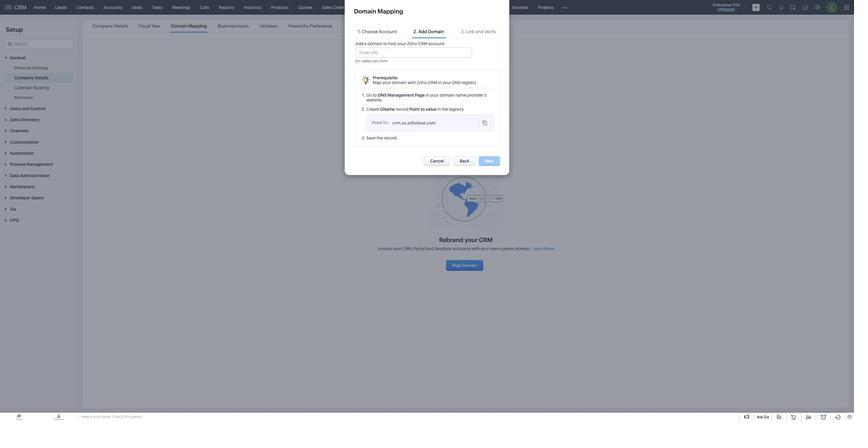 Task type: describe. For each thing, give the bounding box(es) containing it.
domain inside "prerequisite: map your domain with zoho crm in your dns registry"
[[392, 80, 407, 85]]

account
[[379, 29, 397, 34]]

crm left home at the top left
[[14, 4, 27, 10]]

cancel button
[[424, 156, 451, 166]]

general region
[[0, 63, 78, 103]]

prerequisite: map your domain with zoho crm in your dns registry
[[373, 75, 477, 85]]

map inside "prerequisite: map your domain with zoho crm in your dns registry"
[[373, 80, 382, 85]]

general
[[10, 56, 26, 60]]

preference
[[310, 23, 332, 28]]

domain for in
[[440, 93, 455, 98]]

2 horizontal spatial to
[[421, 107, 425, 112]]

in inside "prerequisite: map your domain with zoho crm in your dns registry"
[[438, 80, 442, 85]]

domain inside tab
[[428, 29, 445, 34]]

create menu element
[[749, 0, 764, 15]]

create menu image
[[753, 4, 761, 11]]

your right host on the top of the page
[[398, 41, 407, 46]]

dns inside "prerequisite: map your domain with zoho crm in your dns registry"
[[452, 80, 461, 85]]

your left registry
[[443, 80, 452, 85]]

2. add domain tab
[[412, 25, 446, 38]]

ex: sales.xyz.com
[[356, 59, 388, 63]]

here is your smart chat (ctrl+space)
[[81, 415, 142, 419]]

your left crm,
[[393, 246, 402, 251]]

sales orders link
[[318, 0, 352, 15]]

company inside general region
[[14, 76, 34, 80]]

enterprise-
[[713, 3, 733, 7]]

leads
[[55, 5, 67, 10]]

host
[[388, 41, 397, 46]]

provider's
[[468, 93, 487, 98]]

home
[[34, 5, 46, 10]]

add a domain to host your zoho crm account.
[[356, 41, 446, 46]]

fiscal year
[[139, 23, 160, 28]]

add inside tab panel
[[356, 41, 364, 46]]

zoho inside "prerequisite: map your domain with zoho crm in your dns registry"
[[417, 80, 427, 85]]

year
[[152, 23, 160, 28]]

products link
[[267, 0, 294, 15]]

contacts link
[[71, 0, 99, 15]]

point to : crm.cs.zohohost.com
[[372, 120, 436, 125]]

orders for sales orders
[[333, 5, 347, 10]]

map domain
[[453, 263, 478, 268]]

0 vertical spatial mapping
[[378, 8, 403, 15]]

projects link
[[534, 0, 559, 15]]

details inside list
[[114, 23, 128, 28]]

(ctrl+space)
[[121, 415, 142, 419]]

business
[[218, 23, 236, 28]]

calendar booking link
[[14, 85, 49, 91]]

settings
[[32, 66, 48, 70]]

crm up enter url text box
[[418, 41, 428, 46]]

holidays link
[[259, 23, 279, 28]]

2 vertical spatial in
[[438, 107, 441, 112]]

deals
[[132, 5, 143, 10]]

trial
[[733, 3, 741, 7]]

contacts image
[[40, 413, 78, 421]]

save the record .
[[367, 136, 398, 141]]

services link
[[508, 0, 534, 15]]

0 vertical spatial zoho
[[407, 41, 417, 46]]

crm,
[[403, 246, 413, 251]]

hierarchy preference link
[[288, 23, 333, 28]]

your up accounts
[[465, 236, 478, 243]]

save
[[367, 136, 376, 141]]

domain mapping link
[[170, 23, 208, 28]]

quotes
[[298, 5, 313, 10]]

personal settings
[[14, 66, 48, 70]]

upgrade
[[719, 7, 736, 12]]

1.
[[358, 29, 361, 34]]

quotes link
[[294, 0, 318, 15]]

domain for add
[[368, 41, 383, 46]]

tasks
[[152, 5, 163, 10]]

holidays
[[260, 23, 278, 28]]

1 horizontal spatial domain mapping
[[354, 8, 403, 15]]

map inside button
[[453, 263, 461, 268]]

projects
[[538, 5, 554, 10]]

crm inside "prerequisite: map your domain with zoho crm in your dns registry"
[[428, 80, 438, 85]]

website.
[[367, 98, 383, 102]]

name
[[456, 93, 467, 98]]

record for .
[[384, 136, 397, 141]]

custom
[[500, 246, 515, 251]]

fiscal year link
[[138, 23, 161, 28]]

choose
[[362, 29, 378, 34]]

accounts
[[453, 246, 471, 251]]

1 horizontal spatial company details
[[93, 23, 128, 28]]

leads link
[[50, 0, 71, 15]]

ex:
[[356, 59, 361, 63]]

1 horizontal spatial to
[[384, 41, 388, 46]]

1 horizontal spatial company
[[93, 23, 113, 28]]

purchase orders
[[356, 5, 389, 10]]

accounts link
[[99, 0, 127, 15]]

purchase
[[356, 5, 374, 10]]

0 vertical spatial the
[[442, 107, 448, 112]]

setup
[[6, 26, 23, 33]]

registry.
[[449, 107, 465, 112]]

products
[[271, 5, 289, 10]]

motivator
[[14, 95, 33, 100]]

crm inside rebrand your crm access your crm, portal and sandbox accounts with your own custom domain. learn more
[[479, 236, 493, 243]]

access
[[378, 246, 392, 251]]

personal settings link
[[14, 65, 48, 71]]

general button
[[0, 52, 78, 63]]

details inside general region
[[35, 76, 48, 80]]

purchase orders link
[[352, 0, 393, 15]]

to
[[383, 120, 388, 125]]

add inside tab
[[419, 29, 427, 34]]

go
[[367, 93, 372, 98]]

enterprise-trial upgrade
[[713, 3, 741, 12]]

meetings
[[172, 5, 190, 10]]

zia
[[765, 415, 770, 420]]

rebrand
[[440, 236, 464, 243]]

analytics
[[244, 5, 262, 10]]

back button
[[454, 156, 476, 166]]

services
[[512, 5, 529, 10]]

tasks link
[[147, 0, 168, 15]]



Task type: vqa. For each thing, say whether or not it's contained in the screenshot.
with
yes



Task type: locate. For each thing, give the bounding box(es) containing it.
0 vertical spatial to
[[384, 41, 388, 46]]

with up the page
[[408, 80, 416, 85]]

registry
[[462, 80, 477, 85]]

in up in your domain name provider's website.
[[438, 80, 442, 85]]

details down accounts link at the top left
[[114, 23, 128, 28]]

rebrand your crm access your crm, portal and sandbox accounts with your own custom domain. learn more
[[378, 236, 554, 251]]

1 horizontal spatial dns
[[452, 80, 461, 85]]

1 vertical spatial to
[[373, 93, 377, 98]]

1 vertical spatial add
[[356, 41, 364, 46]]

company details link down accounts link at the top left
[[92, 23, 129, 28]]

mapping down calls link
[[188, 23, 207, 28]]

0 horizontal spatial domain mapping
[[171, 23, 207, 28]]

calls
[[200, 5, 209, 10]]

0 horizontal spatial domain
[[368, 41, 383, 46]]

your left 'own'
[[481, 246, 490, 251]]

0 horizontal spatial company
[[14, 76, 34, 80]]

2 vertical spatial to
[[421, 107, 425, 112]]

your up go to dns management page
[[383, 80, 391, 85]]

dns
[[452, 80, 461, 85], [378, 93, 387, 98]]

0 vertical spatial company details link
[[92, 23, 129, 28]]

list containing company details
[[87, 19, 338, 32]]

mapping
[[378, 8, 403, 15], [188, 23, 207, 28]]

1 horizontal spatial map
[[453, 263, 461, 268]]

1. choose account tab
[[357, 25, 399, 38]]

back
[[460, 159, 470, 164]]

0 horizontal spatial the
[[377, 136, 383, 141]]

to left host on the top of the page
[[384, 41, 388, 46]]

map down accounts
[[453, 263, 461, 268]]

1 vertical spatial zoho
[[417, 80, 427, 85]]

:
[[389, 120, 390, 125]]

and
[[426, 246, 434, 251]]

1 vertical spatial details
[[35, 76, 48, 80]]

0 vertical spatial domain
[[368, 41, 383, 46]]

0 vertical spatial add
[[419, 29, 427, 34]]

portal
[[414, 246, 425, 251]]

1 horizontal spatial domain
[[392, 80, 407, 85]]

personal
[[14, 66, 31, 70]]

1 orders from the left
[[333, 5, 347, 10]]

domain up the account.
[[428, 29, 445, 34]]

domain inside list
[[171, 23, 187, 28]]

list
[[87, 19, 338, 32]]

1 horizontal spatial add
[[419, 29, 427, 34]]

accounts
[[104, 5, 122, 10]]

1 vertical spatial the
[[377, 136, 383, 141]]

crm up in your domain name provider's website.
[[428, 80, 438, 85]]

tab list containing 1. choose account
[[354, 25, 501, 38]]

1 vertical spatial mapping
[[188, 23, 207, 28]]

2.
[[414, 29, 418, 34]]

your right is
[[93, 415, 101, 419]]

1. choose account
[[358, 29, 397, 34]]

mapping up account
[[378, 8, 403, 15]]

1 vertical spatial company details
[[14, 76, 48, 80]]

domain mapping
[[354, 8, 403, 15], [171, 23, 207, 28]]

map
[[373, 80, 382, 85], [453, 263, 461, 268]]

with right accounts
[[472, 246, 480, 251]]

fiscal
[[139, 23, 151, 28]]

meetings link
[[168, 0, 195, 15]]

0 vertical spatial point
[[410, 107, 420, 112]]

details up booking at the left of the page
[[35, 76, 48, 80]]

0 horizontal spatial details
[[35, 76, 48, 80]]

dns right go
[[378, 93, 387, 98]]

company details inside general region
[[14, 76, 48, 80]]

2 horizontal spatial domain
[[440, 93, 455, 98]]

own
[[491, 246, 499, 251]]

map up website.
[[373, 80, 382, 85]]

1 horizontal spatial orders
[[375, 5, 389, 10]]

your up the value
[[430, 93, 439, 98]]

reports
[[219, 5, 234, 10]]

0 horizontal spatial map
[[373, 80, 382, 85]]

tab panel
[[354, 41, 501, 147]]

orders
[[333, 5, 347, 10], [375, 5, 389, 10]]

domain mapping down meetings
[[171, 23, 207, 28]]

point left to
[[372, 120, 382, 125]]

company down accounts link at the top left
[[93, 23, 113, 28]]

0 vertical spatial dns
[[452, 80, 461, 85]]

0 vertical spatial details
[[114, 23, 128, 28]]

company details link down 'personal settings' link on the top left of page
[[14, 75, 48, 81]]

0 horizontal spatial dns
[[378, 93, 387, 98]]

is
[[90, 415, 92, 419]]

with inside "prerequisite: map your domain with zoho crm in your dns registry"
[[408, 80, 416, 85]]

0 horizontal spatial company details link
[[14, 75, 48, 81]]

1 horizontal spatial mapping
[[378, 8, 403, 15]]

page
[[415, 93, 425, 98]]

domain inside button
[[462, 263, 478, 268]]

domain inside in your domain name provider's website.
[[440, 93, 455, 98]]

0 horizontal spatial orders
[[333, 5, 347, 10]]

in your domain name provider's website.
[[367, 93, 487, 102]]

motivator link
[[14, 95, 33, 101]]

in right the value
[[438, 107, 441, 112]]

1 vertical spatial company
[[14, 76, 34, 80]]

more
[[544, 246, 554, 251]]

cancel
[[430, 159, 444, 164]]

in
[[438, 80, 442, 85], [426, 93, 430, 98], [438, 107, 441, 112]]

0 horizontal spatial with
[[408, 80, 416, 85]]

0 vertical spatial company details
[[93, 23, 128, 28]]

0 vertical spatial company
[[93, 23, 113, 28]]

1 vertical spatial domain mapping
[[171, 23, 207, 28]]

tab list
[[354, 25, 501, 38]]

calls link
[[195, 0, 214, 15]]

domain up choose on the left
[[354, 8, 377, 15]]

analytics link
[[239, 0, 267, 15]]

business hours
[[218, 23, 249, 28]]

calendar booking
[[14, 85, 49, 90]]

record down :
[[384, 136, 397, 141]]

domain up management at left
[[392, 80, 407, 85]]

with inside rebrand your crm access your crm, portal and sandbox accounts with your own custom domain. learn more
[[472, 246, 480, 251]]

2 vertical spatial domain
[[440, 93, 455, 98]]

deals link
[[127, 0, 147, 15]]

add
[[419, 29, 427, 34], [356, 41, 364, 46]]

1 vertical spatial record
[[384, 136, 397, 141]]

1 vertical spatial in
[[426, 93, 430, 98]]

hierarchy preference
[[289, 23, 332, 28]]

0 horizontal spatial company details
[[14, 76, 48, 80]]

0 horizontal spatial mapping
[[188, 23, 207, 28]]

company details down accounts link at the top left
[[93, 23, 128, 28]]

add right 2.
[[419, 29, 427, 34]]

domain
[[368, 41, 383, 46], [392, 80, 407, 85], [440, 93, 455, 98]]

company details link
[[92, 23, 129, 28], [14, 75, 48, 81]]

reports link
[[214, 0, 239, 15]]

go to dns management page
[[367, 93, 425, 98]]

orders for purchase orders
[[375, 5, 389, 10]]

1 vertical spatial dns
[[378, 93, 387, 98]]

your inside in your domain name provider's website.
[[430, 93, 439, 98]]

contacts
[[76, 5, 94, 10]]

the right save
[[377, 136, 383, 141]]

in right the page
[[426, 93, 430, 98]]

1 vertical spatial point
[[372, 120, 382, 125]]

chats image
[[0, 413, 38, 421]]

domain right a
[[368, 41, 383, 46]]

to right go
[[373, 93, 377, 98]]

add left a
[[356, 41, 364, 46]]

point up crm.cs.zohohost.com
[[410, 107, 420, 112]]

0 horizontal spatial to
[[373, 93, 377, 98]]

learn
[[533, 246, 544, 251]]

sales.xyz.com
[[362, 59, 388, 63]]

0 vertical spatial domain mapping
[[354, 8, 403, 15]]

domain down meetings
[[171, 23, 187, 28]]

ask zia
[[758, 415, 770, 420]]

sales
[[322, 5, 333, 10]]

1 horizontal spatial details
[[114, 23, 128, 28]]

crm up 'own'
[[479, 236, 493, 243]]

create cname record point to value in the registry.
[[367, 107, 465, 112]]

domain.
[[516, 246, 532, 251]]

domain down accounts
[[462, 263, 478, 268]]

zoho up enter url text box
[[407, 41, 417, 46]]

2. add domain
[[414, 29, 445, 34]]

dns left registry
[[452, 80, 461, 85]]

0 vertical spatial with
[[408, 80, 416, 85]]

crm
[[14, 4, 27, 10], [418, 41, 428, 46], [428, 80, 438, 85], [479, 236, 493, 243]]

0 horizontal spatial add
[[356, 41, 364, 46]]

invoices
[[398, 5, 414, 10]]

to
[[384, 41, 388, 46], [373, 93, 377, 98], [421, 107, 425, 112]]

booking
[[33, 85, 49, 90]]

0 vertical spatial in
[[438, 80, 442, 85]]

in inside in your domain name provider's website.
[[426, 93, 430, 98]]

1 horizontal spatial with
[[472, 246, 480, 251]]

details
[[114, 23, 128, 28], [35, 76, 48, 80]]

a
[[365, 41, 367, 46]]

management
[[388, 93, 414, 98]]

tab panel containing add a domain to host your zoho crm account.
[[354, 41, 501, 147]]

prerequisite:
[[373, 75, 399, 80]]

company up the calendar
[[14, 76, 34, 80]]

value
[[426, 107, 437, 112]]

zoho
[[407, 41, 417, 46], [417, 80, 427, 85]]

1 vertical spatial company details link
[[14, 75, 48, 81]]

0 vertical spatial record
[[396, 107, 409, 112]]

sales orders
[[322, 5, 347, 10]]

1 horizontal spatial company details link
[[92, 23, 129, 28]]

account.
[[429, 41, 446, 46]]

crm.cs.zohohost.com
[[393, 121, 436, 125]]

record for point
[[396, 107, 409, 112]]

company details down 'personal settings' link on the top left of page
[[14, 76, 48, 80]]

2 orders from the left
[[375, 5, 389, 10]]

domain left name
[[440, 93, 455, 98]]

1 vertical spatial map
[[453, 263, 461, 268]]

0 vertical spatial map
[[373, 80, 382, 85]]

invoices link
[[393, 0, 419, 15]]

business hours link
[[217, 23, 250, 28]]

point inside 'point to : crm.cs.zohohost.com'
[[372, 120, 382, 125]]

home link
[[29, 0, 50, 15]]

1 horizontal spatial point
[[410, 107, 420, 112]]

sandbox
[[435, 246, 452, 251]]

0 horizontal spatial point
[[372, 120, 382, 125]]

Enter URL text field
[[356, 48, 472, 58]]

orders right the purchase
[[375, 5, 389, 10]]

to left the value
[[421, 107, 425, 112]]

record up 'point to : crm.cs.zohohost.com'
[[396, 107, 409, 112]]

domain mapping up 1. choose account tab
[[354, 8, 403, 15]]

cname
[[380, 107, 395, 112]]

1 vertical spatial with
[[472, 246, 480, 251]]

1 horizontal spatial the
[[442, 107, 448, 112]]

zoho up the page
[[417, 80, 427, 85]]

orders right sales
[[333, 5, 347, 10]]

the left registry.
[[442, 107, 448, 112]]

here
[[81, 415, 89, 419]]

map domain button
[[447, 260, 484, 271]]

1 vertical spatial domain
[[392, 80, 407, 85]]

point
[[410, 107, 420, 112], [372, 120, 382, 125]]

hours
[[237, 23, 249, 28]]



